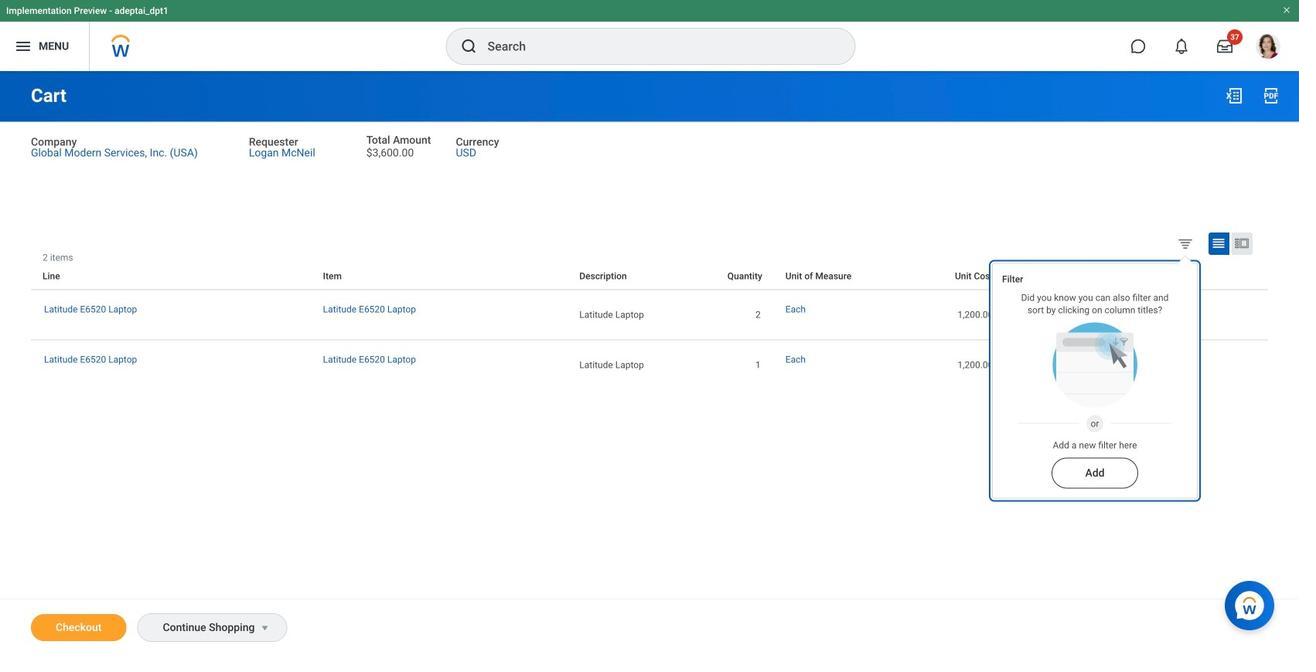 Task type: vqa. For each thing, say whether or not it's contained in the screenshot.
"0"
no



Task type: locate. For each thing, give the bounding box(es) containing it.
search image
[[460, 37, 478, 56]]

close environment banner image
[[1282, 5, 1292, 15]]

main content
[[0, 71, 1299, 656]]

inbox large image
[[1217, 39, 1233, 54]]

dialog
[[992, 248, 1198, 499]]

notifications large image
[[1174, 39, 1189, 54]]

toggle to grid view image
[[1211, 236, 1227, 251]]

option group
[[1174, 232, 1264, 258]]

toolbar
[[1257, 252, 1268, 263]]

view printable version (pdf) image
[[1262, 87, 1281, 105]]

Toggle to List Detail view radio
[[1232, 233, 1253, 255]]

banner
[[0, 0, 1299, 71]]

toggle to list detail view image
[[1234, 236, 1250, 251]]

select to filter grid data image
[[1177, 235, 1194, 252]]



Task type: describe. For each thing, give the bounding box(es) containing it.
Toggle to Grid view radio
[[1209, 233, 1230, 255]]

profile logan mcneil image
[[1256, 34, 1281, 62]]

Search Workday  search field
[[488, 29, 823, 63]]

justify image
[[14, 37, 32, 56]]

export to excel image
[[1225, 87, 1244, 105]]

caret down image
[[256, 623, 274, 635]]



